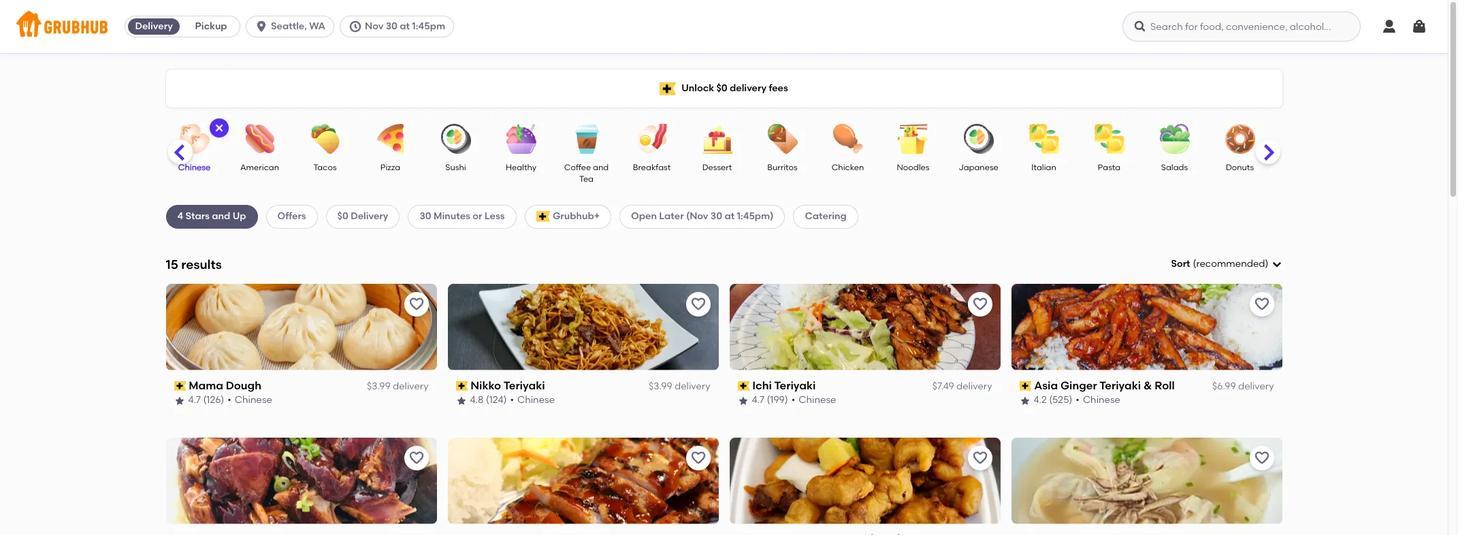Task type: locate. For each thing, give the bounding box(es) containing it.
teriyaki for ichi teriyaki
[[774, 379, 816, 392]]

• right (199)
[[792, 394, 795, 406]]

subscription pass image
[[174, 381, 186, 391], [456, 381, 468, 391]]

0 vertical spatial svg image
[[255, 20, 268, 33]]

catering
[[805, 211, 847, 222]]

• chinese for mama dough
[[228, 394, 272, 406]]

2 • from the left
[[510, 394, 514, 406]]

svg image
[[1381, 18, 1398, 35], [1411, 18, 1428, 35], [349, 20, 362, 33], [1134, 20, 1147, 33], [1272, 259, 1282, 270]]

1 horizontal spatial subscription pass image
[[456, 381, 468, 391]]

svg image inside seattle, wa button
[[255, 20, 268, 33]]

save this restaurant button for the ichi teriyaki logo
[[968, 292, 992, 316]]

3 • from the left
[[792, 394, 795, 406]]

4.7
[[188, 394, 201, 406], [752, 394, 765, 406]]

1 horizontal spatial at
[[725, 211, 735, 222]]

asia ginger teriyaki & roll logo image
[[1011, 284, 1282, 370]]

healthy
[[506, 163, 537, 172]]

svg image
[[255, 20, 268, 33], [213, 123, 224, 133]]

delivery left pickup
[[135, 20, 173, 32]]

chinese down "dough"
[[235, 394, 272, 406]]

4 star icon image from the left
[[1020, 395, 1031, 406]]

subscription pass image for nikko teriyaki
[[456, 381, 468, 391]]

tacos
[[313, 163, 337, 172]]

1 horizontal spatial svg image
[[255, 20, 268, 33]]

star icon image left 4.7 (199)
[[738, 395, 749, 406]]

coffee
[[564, 163, 591, 172]]

wa
[[309, 20, 325, 32]]

subscription pass image left nikko
[[456, 381, 468, 391]]

30
[[386, 20, 398, 32], [420, 211, 431, 222], [711, 211, 722, 222]]

chinese
[[178, 163, 210, 172], [235, 394, 272, 406], [517, 394, 555, 406], [799, 394, 836, 406], [1083, 394, 1121, 406]]

delivery down pizza
[[351, 211, 388, 222]]

0 horizontal spatial subscription pass image
[[174, 381, 186, 391]]

save this restaurant image for nikko teriyaki logo on the bottom of the page's save this restaurant button
[[690, 296, 706, 312]]

1 vertical spatial at
[[725, 211, 735, 222]]

save this restaurant image for ichi teriyaki
[[972, 296, 988, 312]]

• down mama dough
[[228, 394, 231, 406]]

4 • from the left
[[1076, 394, 1080, 406]]

salads image
[[1151, 124, 1199, 154]]

1 $3.99 delivery from the left
[[367, 381, 429, 392]]

pizza
[[381, 163, 400, 172]]

(126)
[[203, 394, 224, 406]]

2 star icon image from the left
[[456, 395, 467, 406]]

donuts
[[1226, 163, 1254, 172]]

1 vertical spatial and
[[212, 211, 230, 222]]

(124)
[[486, 394, 507, 406]]

breakfast
[[633, 163, 671, 172]]

save this restaurant button for "eat time logo"
[[404, 446, 429, 470]]

0 vertical spatial at
[[400, 20, 410, 32]]

0 horizontal spatial grubhub plus flag logo image
[[536, 211, 550, 222]]

30 minutes or less
[[420, 211, 505, 222]]

2 horizontal spatial teriyaki
[[1100, 379, 1141, 392]]

1:45pm)
[[737, 211, 774, 222]]

unlock
[[682, 82, 714, 94]]

1 horizontal spatial $3.99 delivery
[[649, 381, 710, 392]]

subscription pass image
[[738, 381, 750, 391], [1020, 381, 1032, 391]]

japanese
[[959, 163, 999, 172]]

30 right nov
[[386, 20, 398, 32]]

teriyaki left the &
[[1100, 379, 1141, 392]]

sort
[[1171, 258, 1191, 270]]

grubhub plus flag logo image for unlock $0 delivery fees
[[660, 82, 676, 95]]

tea
[[579, 175, 594, 184]]

less
[[485, 211, 505, 222]]

1 • from the left
[[228, 394, 231, 406]]

grubhub plus flag logo image left unlock
[[660, 82, 676, 95]]

0 vertical spatial delivery
[[135, 20, 173, 32]]

svg image left american image in the top of the page
[[213, 123, 224, 133]]

4.7 (126)
[[188, 394, 224, 406]]

2 teriyaki from the left
[[774, 379, 816, 392]]

0 horizontal spatial delivery
[[135, 20, 173, 32]]

teriyaki up (124)
[[504, 379, 545, 392]]

$3.99 delivery for mama dough
[[367, 381, 429, 392]]

• chinese down "dough"
[[228, 394, 272, 406]]

star icon image
[[174, 395, 185, 406], [456, 395, 467, 406], [738, 395, 749, 406], [1020, 395, 1031, 406]]

subscription pass image left the mama
[[174, 381, 186, 391]]

chinese for asia ginger teriyaki & roll
[[1083, 394, 1121, 406]]

save this restaurant image for asia ginger teriyaki & roll
[[1254, 296, 1270, 312]]

30 left minutes
[[420, 211, 431, 222]]

4.7 for ichi teriyaki
[[752, 394, 765, 406]]

subscription pass image left asia
[[1020, 381, 1032, 391]]

$6.99 delivery
[[1213, 381, 1274, 392]]

at
[[400, 20, 410, 32], [725, 211, 735, 222]]

save this restaurant image
[[690, 296, 706, 312], [690, 450, 706, 466], [1254, 450, 1270, 466]]

1 $3.99 from the left
[[367, 381, 391, 392]]

2 $3.99 delivery from the left
[[649, 381, 710, 392]]

and up the tea
[[593, 163, 609, 172]]

coffee and tea image
[[563, 124, 610, 154]]

1 horizontal spatial 4.7
[[752, 394, 765, 406]]

seattle, wa
[[271, 20, 325, 32]]

seattle, wa button
[[246, 16, 340, 37]]

4.7 for mama dough
[[188, 394, 201, 406]]

star icon image for asia ginger teriyaki & roll
[[1020, 395, 1031, 406]]

and
[[593, 163, 609, 172], [212, 211, 230, 222]]

at left the 1:45pm
[[400, 20, 410, 32]]

dough
[[226, 379, 261, 392]]

teriyaki for nikko teriyaki
[[504, 379, 545, 392]]

4
[[177, 211, 183, 222]]

30 right (nov
[[711, 211, 722, 222]]

$7.49
[[933, 381, 954, 392]]

1 vertical spatial grubhub plus flag logo image
[[536, 211, 550, 222]]

&
[[1144, 379, 1152, 392]]

1 vertical spatial svg image
[[213, 123, 224, 133]]

2 subscription pass image from the left
[[1020, 381, 1032, 391]]

1 subscription pass image from the left
[[738, 381, 750, 391]]

4.7 down ichi
[[752, 394, 765, 406]]

1 subscription pass image from the left
[[174, 381, 186, 391]]

$3.99
[[367, 381, 391, 392], [649, 381, 672, 392]]

• chinese down nikko teriyaki
[[510, 394, 555, 406]]

• for mama
[[228, 394, 231, 406]]

0 horizontal spatial at
[[400, 20, 410, 32]]

save this restaurant button for san wok express logo
[[1250, 446, 1274, 470]]

delivery
[[730, 82, 767, 94], [393, 381, 429, 392], [675, 381, 710, 392], [957, 381, 992, 392], [1238, 381, 1274, 392]]

$6.99
[[1213, 381, 1236, 392]]

15
[[166, 256, 178, 272]]

chinese down 'ichi teriyaki'
[[799, 394, 836, 406]]

save this restaurant image for mama dough
[[408, 296, 425, 312]]

4 stars and up
[[177, 211, 246, 222]]

open
[[631, 211, 657, 222]]

30 inside button
[[386, 20, 398, 32]]

pickup
[[195, 20, 227, 32]]

noodles image
[[890, 124, 937, 154]]

stars
[[186, 211, 210, 222]]

0 vertical spatial grubhub plus flag logo image
[[660, 82, 676, 95]]

star icon image left 4.8
[[456, 395, 467, 406]]

$3.99 delivery
[[367, 381, 429, 392], [649, 381, 710, 392]]

$3.99 delivery for nikko teriyaki
[[649, 381, 710, 392]]

main navigation navigation
[[0, 0, 1448, 53]]

1 horizontal spatial subscription pass image
[[1020, 381, 1032, 391]]

(199)
[[767, 394, 788, 406]]

dessert image
[[693, 124, 741, 154]]

2 subscription pass image from the left
[[456, 381, 468, 391]]

1 • chinese from the left
[[228, 394, 272, 406]]

tacos image
[[301, 124, 349, 154]]

1 vertical spatial $0
[[337, 211, 348, 222]]

2 4.7 from the left
[[752, 394, 765, 406]]

at left 1:45pm)
[[725, 211, 735, 222]]

minutes
[[434, 211, 470, 222]]

0 horizontal spatial $0
[[337, 211, 348, 222]]

0 horizontal spatial 30
[[386, 20, 398, 32]]

• chinese down the 'asia ginger teriyaki & roll'
[[1076, 394, 1121, 406]]

star icon image for ichi teriyaki
[[738, 395, 749, 406]]

1 horizontal spatial delivery
[[351, 211, 388, 222]]

• chinese
[[228, 394, 272, 406], [510, 394, 555, 406], [792, 394, 836, 406], [1076, 394, 1121, 406]]

1 horizontal spatial grubhub plus flag logo image
[[660, 82, 676, 95]]

$0
[[717, 82, 728, 94], [337, 211, 348, 222]]

coffee and tea
[[564, 163, 609, 184]]

3 star icon image from the left
[[738, 395, 749, 406]]

1 horizontal spatial and
[[593, 163, 609, 172]]

1 horizontal spatial $3.99
[[649, 381, 672, 392]]

2 $3.99 from the left
[[649, 381, 672, 392]]

4.8 (124)
[[470, 394, 507, 406]]

teriyaki
[[504, 379, 545, 392], [774, 379, 816, 392], [1100, 379, 1141, 392]]

at inside nov 30 at 1:45pm button
[[400, 20, 410, 32]]

svg image left the seattle,
[[255, 20, 268, 33]]

nov 30 at 1:45pm
[[365, 20, 445, 32]]

0 horizontal spatial $3.99
[[367, 381, 391, 392]]

• down the ginger
[[1076, 394, 1080, 406]]

svg image inside field
[[1272, 259, 1282, 270]]

0 horizontal spatial subscription pass image
[[738, 381, 750, 391]]

• chinese for nikko teriyaki
[[510, 394, 555, 406]]

italian
[[1032, 163, 1057, 172]]

Search for food, convenience, alcohol... search field
[[1123, 12, 1361, 42]]

delivery for asia ginger teriyaki & roll
[[1238, 381, 1274, 392]]

$0 right the offers
[[337, 211, 348, 222]]

• down nikko teriyaki
[[510, 394, 514, 406]]

star icon image left 4.7 (126)
[[174, 395, 185, 406]]

(nov
[[686, 211, 708, 222]]

delivery
[[135, 20, 173, 32], [351, 211, 388, 222]]

star icon image left 4.2
[[1020, 395, 1031, 406]]

1 star icon image from the left
[[174, 395, 185, 406]]

4.8
[[470, 394, 484, 406]]

1 4.7 from the left
[[188, 394, 201, 406]]

roll
[[1155, 379, 1175, 392]]

sushi image
[[432, 124, 480, 154]]

salads
[[1161, 163, 1188, 172]]

save this restaurant image
[[408, 296, 425, 312], [972, 296, 988, 312], [1254, 296, 1270, 312], [408, 450, 425, 466], [972, 450, 988, 466]]

(525)
[[1049, 394, 1073, 406]]

chinese down the 'asia ginger teriyaki & roll'
[[1083, 394, 1121, 406]]

•
[[228, 394, 231, 406], [510, 394, 514, 406], [792, 394, 795, 406], [1076, 394, 1080, 406]]

0 vertical spatial and
[[593, 163, 609, 172]]

$3.99 for teriyaki
[[649, 381, 672, 392]]

0 horizontal spatial 4.7
[[188, 394, 201, 406]]

burritos image
[[759, 124, 806, 154]]

seattle,
[[271, 20, 307, 32]]

chinese for ichi teriyaki
[[799, 394, 836, 406]]

american
[[240, 163, 279, 172]]

4.7 down the mama
[[188, 394, 201, 406]]

chinese down nikko teriyaki
[[517, 394, 555, 406]]

grubhub plus flag logo image for grubhub+
[[536, 211, 550, 222]]

4 • chinese from the left
[[1076, 394, 1121, 406]]

grubhub plus flag logo image left grubhub+
[[536, 211, 550, 222]]

mikou teriyaki logo image
[[448, 438, 719, 524]]

chinese down chinese image
[[178, 163, 210, 172]]

teriyaki up (199)
[[774, 379, 816, 392]]

later
[[659, 211, 684, 222]]

None field
[[1171, 257, 1282, 271]]

1 teriyaki from the left
[[504, 379, 545, 392]]

grubhub plus flag logo image
[[660, 82, 676, 95], [536, 211, 550, 222]]

subscription pass image for ichi teriyaki
[[738, 381, 750, 391]]

0 horizontal spatial teriyaki
[[504, 379, 545, 392]]

0 horizontal spatial $3.99 delivery
[[367, 381, 429, 392]]

mama dough
[[189, 379, 261, 392]]

1 horizontal spatial $0
[[717, 82, 728, 94]]

chinese for mama dough
[[235, 394, 272, 406]]

3 • chinese from the left
[[792, 394, 836, 406]]

subscription pass image left ichi
[[738, 381, 750, 391]]

1 horizontal spatial teriyaki
[[774, 379, 816, 392]]

2 • chinese from the left
[[510, 394, 555, 406]]

and left up
[[212, 211, 230, 222]]

1 vertical spatial delivery
[[351, 211, 388, 222]]

save this restaurant button
[[404, 292, 429, 316], [686, 292, 710, 316], [968, 292, 992, 316], [1250, 292, 1274, 316], [404, 446, 429, 470], [686, 446, 710, 470], [968, 446, 992, 470], [1250, 446, 1274, 470]]

4.2 (525)
[[1034, 394, 1073, 406]]

• chinese down 'ichi teriyaki'
[[792, 394, 836, 406]]

$0 right unlock
[[717, 82, 728, 94]]



Task type: describe. For each thing, give the bounding box(es) containing it.
)
[[1265, 258, 1269, 270]]

nikko teriyaki
[[471, 379, 545, 392]]

• chinese for asia ginger teriyaki & roll
[[1076, 394, 1121, 406]]

$0 delivery
[[337, 211, 388, 222]]

chinese for nikko teriyaki
[[517, 394, 555, 406]]

4.7 (199)
[[752, 394, 788, 406]]

results
[[181, 256, 222, 272]]

lucky house chinese (kent) logo image
[[730, 438, 1001, 524]]

$3.99 for dough
[[367, 381, 391, 392]]

healthy image
[[497, 124, 545, 154]]

up
[[233, 211, 246, 222]]

ichi teriyaki
[[752, 379, 816, 392]]

• for nikko
[[510, 394, 514, 406]]

and inside coffee and tea
[[593, 163, 609, 172]]

save this restaurant image for save this restaurant button corresponding to san wok express logo
[[1254, 450, 1270, 466]]

nikko
[[471, 379, 501, 392]]

3 teriyaki from the left
[[1100, 379, 1141, 392]]

mama dough logo image
[[166, 284, 437, 370]]

chinese image
[[171, 124, 218, 154]]

ginger
[[1061, 379, 1097, 392]]

recommended
[[1197, 258, 1265, 270]]

svg image inside nov 30 at 1:45pm button
[[349, 20, 362, 33]]

pizza image
[[367, 124, 414, 154]]

pickup button
[[183, 16, 240, 37]]

sushi
[[446, 163, 466, 172]]

(
[[1193, 258, 1197, 270]]

subscription pass image for asia ginger teriyaki & roll
[[1020, 381, 1032, 391]]

nov
[[365, 20, 384, 32]]

burritos
[[768, 163, 798, 172]]

asia
[[1034, 379, 1058, 392]]

dessert
[[702, 163, 732, 172]]

save this restaurant button for asia ginger teriyaki & roll logo
[[1250, 292, 1274, 316]]

0 horizontal spatial and
[[212, 211, 230, 222]]

offers
[[277, 211, 306, 222]]

ichi
[[752, 379, 772, 392]]

star icon image for nikko teriyaki
[[456, 395, 467, 406]]

japanese image
[[955, 124, 1003, 154]]

unlock $0 delivery fees
[[682, 82, 788, 94]]

donuts image
[[1216, 124, 1264, 154]]

grubhub+
[[553, 211, 600, 222]]

save this restaurant button for lucky house chinese (kent) logo
[[968, 446, 992, 470]]

italian image
[[1020, 124, 1068, 154]]

chicken
[[832, 163, 864, 172]]

1:45pm
[[412, 20, 445, 32]]

pasta
[[1098, 163, 1121, 172]]

15 results
[[166, 256, 222, 272]]

• for ichi
[[792, 394, 795, 406]]

subscription pass image for mama dough
[[174, 381, 186, 391]]

delivery for nikko teriyaki
[[675, 381, 710, 392]]

delivery button
[[125, 16, 183, 37]]

• chinese for ichi teriyaki
[[792, 394, 836, 406]]

• for asia
[[1076, 394, 1080, 406]]

none field containing sort
[[1171, 257, 1282, 271]]

delivery inside button
[[135, 20, 173, 32]]

eat time logo image
[[166, 438, 437, 524]]

0 horizontal spatial svg image
[[213, 123, 224, 133]]

nikko teriyaki logo image
[[448, 284, 719, 370]]

chicken image
[[824, 124, 872, 154]]

fees
[[769, 82, 788, 94]]

4.2
[[1034, 394, 1047, 406]]

delivery for mama dough
[[393, 381, 429, 392]]

noodles
[[897, 163, 930, 172]]

0 vertical spatial $0
[[717, 82, 728, 94]]

san wok express logo image
[[1011, 438, 1282, 524]]

asia ginger teriyaki & roll
[[1034, 379, 1175, 392]]

save this restaurant button for the mama dough logo
[[404, 292, 429, 316]]

1 horizontal spatial 30
[[420, 211, 431, 222]]

delivery for ichi teriyaki
[[957, 381, 992, 392]]

save this restaurant button for mikou teriyaki logo
[[686, 446, 710, 470]]

sort ( recommended )
[[1171, 258, 1269, 270]]

save this restaurant button for nikko teriyaki logo on the bottom of the page
[[686, 292, 710, 316]]

nov 30 at 1:45pm button
[[340, 16, 460, 37]]

2 horizontal spatial 30
[[711, 211, 722, 222]]

star icon image for mama dough
[[174, 395, 185, 406]]

breakfast image
[[628, 124, 676, 154]]

pasta image
[[1086, 124, 1133, 154]]

or
[[473, 211, 482, 222]]

$7.49 delivery
[[933, 381, 992, 392]]

american image
[[236, 124, 284, 154]]

open later (nov 30 at 1:45pm)
[[631, 211, 774, 222]]

ichi teriyaki logo image
[[730, 284, 1001, 370]]

save this restaurant image for save this restaurant button corresponding to mikou teriyaki logo
[[690, 450, 706, 466]]

mama
[[189, 379, 223, 392]]



Task type: vqa. For each thing, say whether or not it's contained in the screenshot.
2nd Teriyaki from left
yes



